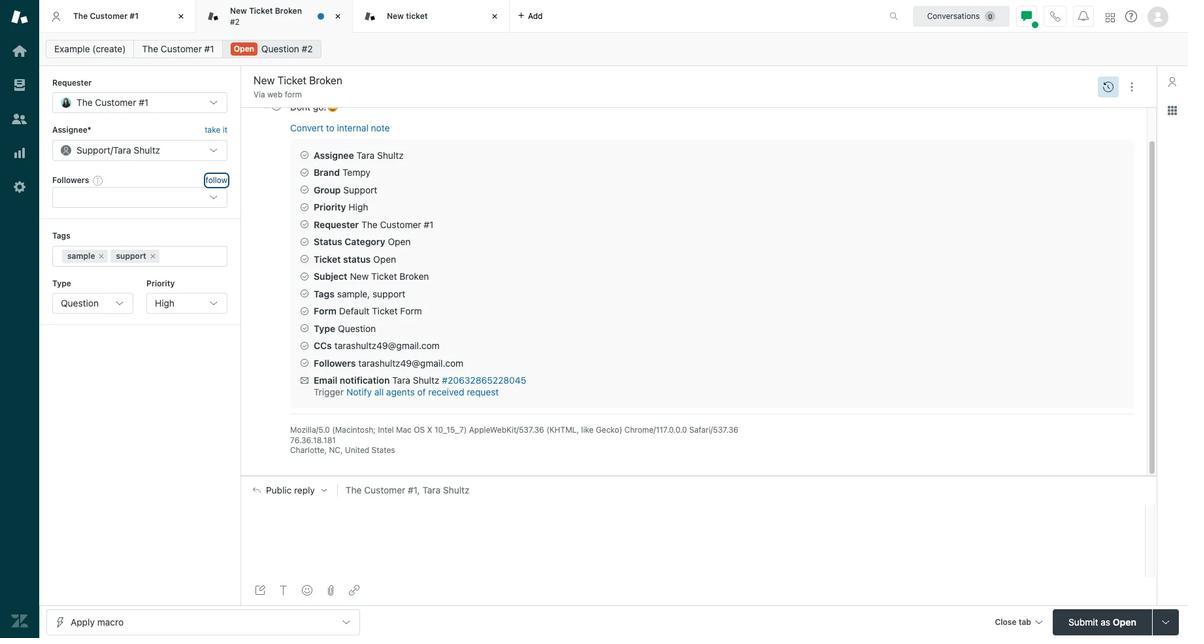 Task type: vqa. For each thing, say whether or not it's contained in the screenshot.
Tree
no



Task type: describe. For each thing, give the bounding box(es) containing it.
notify
[[346, 386, 372, 398]]

take it button
[[205, 124, 228, 137]]

apply
[[71, 616, 95, 627]]

example (create)
[[54, 43, 126, 54]]

shultz down note on the top left of the page
[[377, 150, 404, 161]]

followers element
[[52, 187, 228, 208]]

new ticket tab
[[353, 0, 510, 33]]

email
[[314, 375, 338, 386]]

follow button
[[206, 175, 228, 186]]

insert emojis image
[[302, 585, 312, 596]]

assignee* element
[[52, 140, 228, 161]]

(create)
[[92, 43, 126, 54]]

assignee tara shultz
[[314, 150, 404, 161]]

Subject field
[[251, 73, 1094, 88]]

status
[[314, 236, 342, 247]]

new ticket
[[387, 11, 428, 21]]

default
[[339, 305, 370, 317]]

close tab
[[995, 617, 1032, 627]]

example
[[54, 43, 90, 54]]

public
[[266, 485, 292, 496]]

requester the customer #1
[[314, 219, 434, 230]]

internal
[[337, 122, 369, 133]]

question #2
[[261, 43, 313, 54]]

tempy
[[343, 167, 371, 178]]

tara inside email notification tara shultz # 20632865228045 trigger notify all agents of received request
[[392, 375, 411, 386]]

united
[[345, 445, 369, 455]]

of
[[417, 386, 426, 398]]

type for type
[[52, 278, 71, 288]]

requester for requester
[[52, 78, 92, 88]]

safari/537.36
[[690, 425, 739, 435]]

assignee
[[314, 150, 354, 161]]

question button
[[52, 293, 133, 314]]

form default ticket form
[[314, 305, 422, 317]]

(macintosh;
[[332, 425, 376, 435]]

notify all agents of received request link
[[346, 386, 499, 398]]

open for ticket status open
[[373, 253, 396, 265]]

customers image
[[11, 110, 28, 127]]

tab
[[1019, 617, 1032, 627]]

followers for followers
[[52, 175, 89, 185]]

dont go!😍️
[[290, 102, 338, 113]]

get help image
[[1126, 10, 1138, 22]]

as
[[1101, 616, 1111, 627]]

ccs
[[314, 340, 332, 351]]

displays possible ticket submission types image
[[1161, 617, 1171, 627]]

shultz inside assignee* element
[[134, 144, 160, 155]]

2 form from the left
[[400, 305, 422, 317]]

the customer #1 inside secondary element
[[142, 43, 214, 54]]

brand tempy
[[314, 167, 371, 178]]

os
[[414, 425, 425, 435]]

the customer #1 for the requester element
[[76, 97, 149, 108]]

#1 inside tab
[[130, 11, 139, 21]]

ticket up tags sample, support
[[371, 271, 397, 282]]

10_15_7)
[[435, 425, 467, 435]]

open for submit as open
[[1113, 616, 1137, 627]]

the inside secondary element
[[142, 43, 158, 54]]

customer inside the requester element
[[95, 97, 136, 108]]

chrome/117.0.0.0
[[625, 425, 687, 435]]

the customer #1 tab
[[39, 0, 196, 33]]

subject new ticket broken
[[314, 271, 429, 282]]

take it
[[205, 125, 228, 135]]

remove image
[[149, 252, 157, 260]]

macro
[[97, 616, 124, 627]]

tara up tempy at the left top of page
[[357, 150, 375, 161]]

reply
[[294, 485, 315, 496]]

1 horizontal spatial high
[[349, 201, 368, 213]]

status category open
[[314, 236, 411, 247]]

ticket right the default
[[372, 305, 398, 317]]

email notification tara shultz # 20632865228045 trigger notify all agents of received request
[[314, 375, 526, 398]]

shultz inside button
[[443, 484, 470, 496]]

#1 inside secondary element
[[204, 43, 214, 54]]

group support
[[314, 184, 377, 195]]

public reply button
[[241, 477, 337, 504]]

mozilla/5.0
[[290, 425, 330, 435]]

ticket actions image
[[1127, 82, 1138, 92]]

followers tarashultz49@gmail.com
[[314, 357, 464, 369]]

format text image
[[278, 585, 289, 596]]

remove image
[[98, 252, 106, 260]]

close tab button
[[989, 609, 1048, 637]]

customer inside tab
[[90, 11, 128, 21]]

secondary element
[[39, 36, 1188, 62]]

web
[[267, 90, 283, 99]]

/
[[110, 144, 113, 155]]

agents
[[386, 386, 415, 398]]

applewebkit/537.36
[[469, 425, 544, 435]]

apply macro
[[71, 616, 124, 627]]

convert to internal note button
[[290, 122, 390, 134]]

close image
[[488, 10, 501, 23]]

mac
[[396, 425, 412, 435]]

tabs tab list
[[39, 0, 876, 33]]

the up assignee*
[[76, 97, 93, 108]]

ticket inside new ticket broken #2
[[249, 6, 273, 16]]

add
[[528, 11, 543, 21]]

x
[[427, 425, 433, 435]]

it
[[223, 125, 228, 135]]

gecko)
[[596, 425, 623, 435]]

zendesk image
[[11, 613, 28, 630]]

1 vertical spatial support
[[373, 288, 406, 299]]

high button
[[146, 293, 228, 314]]

subject
[[314, 271, 347, 282]]

close
[[995, 617, 1017, 627]]

the inside tab
[[73, 11, 88, 21]]

views image
[[11, 76, 28, 93]]

take
[[205, 125, 221, 135]]

new ticket broken #2
[[230, 6, 302, 26]]

go!😍️
[[313, 102, 338, 113]]

the customer #1, tara shultz
[[346, 484, 470, 496]]

priority for priority
[[146, 278, 175, 288]]

tara inside the customer #1, tara shultz button
[[423, 484, 441, 496]]

hide composer image
[[694, 471, 704, 481]]

sample,
[[337, 288, 370, 299]]

follow
[[206, 175, 228, 185]]

tags sample, support
[[314, 288, 406, 299]]

tab containing new ticket broken
[[196, 0, 353, 33]]

notifications image
[[1079, 11, 1089, 21]]

requester for requester the customer #1
[[314, 219, 359, 230]]

button displays agent's chat status as online. image
[[1022, 11, 1032, 21]]

question for question #2
[[261, 43, 299, 54]]

mozilla/5.0 (macintosh; intel mac os x 10_15_7) applewebkit/537.36 (khtml, like gecko) chrome/117.0.0.0 safari/537.36 76.36.18.181 charlotte, nc, united states
[[290, 425, 739, 455]]

priority high
[[314, 201, 368, 213]]

tarashultz49@gmail.com for ccs tarashultz49@gmail.com
[[335, 340, 440, 351]]

convert
[[290, 122, 324, 133]]

tarashultz49@gmail.com for followers tarashultz49@gmail.com
[[358, 357, 464, 369]]

notification
[[340, 375, 390, 386]]

the customer #1, tara shultz button
[[337, 484, 1157, 497]]

all
[[374, 386, 384, 398]]

reporting image
[[11, 144, 28, 161]]



Task type: locate. For each thing, give the bounding box(es) containing it.
support down tempy at the left top of page
[[343, 184, 377, 195]]

0 horizontal spatial requester
[[52, 78, 92, 88]]

customer
[[90, 11, 128, 21], [161, 43, 202, 54], [95, 97, 136, 108], [380, 219, 421, 230], [364, 484, 405, 496]]

0 horizontal spatial form
[[314, 305, 337, 317]]

question
[[261, 43, 299, 54], [61, 297, 99, 309], [338, 323, 376, 334]]

shultz right /
[[134, 144, 160, 155]]

dont
[[290, 102, 311, 113]]

0 vertical spatial tags
[[52, 231, 70, 241]]

0 horizontal spatial question
[[61, 297, 99, 309]]

customer context image
[[1168, 76, 1178, 87]]

#2
[[230, 17, 240, 26], [302, 43, 313, 54]]

0 vertical spatial requester
[[52, 78, 92, 88]]

conversations
[[927, 11, 980, 21]]

tags down subject
[[314, 288, 335, 299]]

open for status category open
[[388, 236, 411, 247]]

1 vertical spatial #2
[[302, 43, 313, 54]]

ticket down status
[[314, 253, 341, 265]]

intel
[[378, 425, 394, 435]]

add attachment image
[[326, 585, 336, 596]]

to
[[326, 122, 335, 133]]

request
[[467, 386, 499, 398]]

question inside secondary element
[[261, 43, 299, 54]]

form up type question
[[314, 305, 337, 317]]

priority
[[314, 201, 346, 213], [146, 278, 175, 288]]

0 vertical spatial tarashultz49@gmail.com
[[335, 340, 440, 351]]

open down new ticket broken #2
[[234, 44, 254, 54]]

0 vertical spatial high
[[349, 201, 368, 213]]

ticket up the question #2
[[249, 6, 273, 16]]

0 horizontal spatial broken
[[275, 6, 302, 16]]

1 horizontal spatial followers
[[314, 357, 356, 369]]

1 vertical spatial broken
[[400, 271, 429, 282]]

broken up tags sample, support
[[400, 271, 429, 282]]

like
[[581, 425, 594, 435]]

1 vertical spatial support
[[343, 184, 377, 195]]

via
[[254, 90, 265, 99]]

tara inside assignee* element
[[113, 144, 131, 155]]

#1
[[130, 11, 139, 21], [204, 43, 214, 54], [139, 97, 149, 108], [424, 219, 434, 230]]

status
[[343, 253, 371, 265]]

support left remove icon
[[116, 251, 146, 261]]

open inside secondary element
[[234, 44, 254, 54]]

broken
[[275, 6, 302, 16], [400, 271, 429, 282]]

#1 inside the requester element
[[139, 97, 149, 108]]

followers up email
[[314, 357, 356, 369]]

followers for followers tarashultz49@gmail.com
[[314, 357, 356, 369]]

0 vertical spatial priority
[[314, 201, 346, 213]]

support down assignee*
[[76, 144, 110, 155]]

states
[[372, 445, 395, 455]]

form
[[285, 90, 302, 99]]

0 vertical spatial broken
[[275, 6, 302, 16]]

close image inside the customer #1 tab
[[175, 10, 188, 23]]

open up subject new ticket broken
[[373, 253, 396, 265]]

0 vertical spatial followers
[[52, 175, 89, 185]]

1 vertical spatial question
[[61, 297, 99, 309]]

broken up the question #2
[[275, 6, 302, 16]]

open right as
[[1113, 616, 1137, 627]]

shultz right #1,
[[443, 484, 470, 496]]

0 vertical spatial question
[[261, 43, 299, 54]]

customer inside secondary element
[[161, 43, 202, 54]]

requester element
[[52, 92, 228, 113]]

tarashultz49@gmail.com up email notification tara shultz # 20632865228045 trigger notify all agents of received request
[[358, 357, 464, 369]]

question for question
[[61, 297, 99, 309]]

1 horizontal spatial close image
[[331, 10, 345, 23]]

tags for tags
[[52, 231, 70, 241]]

1 horizontal spatial form
[[400, 305, 422, 317]]

1 vertical spatial followers
[[314, 357, 356, 369]]

0 horizontal spatial followers
[[52, 175, 89, 185]]

0 vertical spatial #2
[[230, 17, 240, 26]]

0 vertical spatial type
[[52, 278, 71, 288]]

1 horizontal spatial question
[[261, 43, 299, 54]]

requester down example
[[52, 78, 92, 88]]

0 horizontal spatial #2
[[230, 17, 240, 26]]

add button
[[510, 0, 551, 32]]

close image inside tab
[[331, 10, 345, 23]]

0 horizontal spatial priority
[[146, 278, 175, 288]]

0 vertical spatial support
[[76, 144, 110, 155]]

new for new ticket
[[387, 11, 404, 21]]

1 close image from the left
[[175, 10, 188, 23]]

customer inside button
[[364, 484, 405, 496]]

group
[[314, 184, 341, 195]]

draft mode image
[[255, 585, 265, 596]]

2 horizontal spatial question
[[338, 323, 376, 334]]

submit as open
[[1069, 616, 1137, 627]]

form up ccs tarashultz49@gmail.com
[[400, 305, 422, 317]]

broken inside new ticket broken #2
[[275, 6, 302, 16]]

question inside popup button
[[61, 297, 99, 309]]

support inside assignee* element
[[76, 144, 110, 155]]

ticket status open
[[314, 253, 396, 265]]

0 horizontal spatial support
[[76, 144, 110, 155]]

1 vertical spatial type
[[314, 323, 335, 334]]

open
[[234, 44, 254, 54], [388, 236, 411, 247], [373, 253, 396, 265], [1113, 616, 1137, 627]]

conversations button
[[913, 6, 1010, 26]]

the customer #1 link
[[134, 40, 223, 58]]

submit
[[1069, 616, 1099, 627]]

via web form
[[254, 90, 302, 99]]

0 horizontal spatial new
[[230, 6, 247, 16]]

high inside popup button
[[155, 297, 175, 309]]

the up example
[[73, 11, 88, 21]]

nc,
[[329, 445, 343, 455]]

2 vertical spatial question
[[338, 323, 376, 334]]

the down united
[[346, 484, 362, 496]]

tab
[[196, 0, 353, 33]]

1 horizontal spatial new
[[350, 271, 369, 282]]

shultz
[[134, 144, 160, 155], [377, 150, 404, 161], [413, 375, 440, 386], [443, 484, 470, 496]]

new inside tab
[[387, 11, 404, 21]]

events image
[[1104, 82, 1114, 92]]

priority down remove icon
[[146, 278, 175, 288]]

tara down the requester element
[[113, 144, 131, 155]]

1 horizontal spatial support
[[373, 288, 406, 299]]

1 vertical spatial the customer #1
[[142, 43, 214, 54]]

20632865228045
[[448, 375, 526, 386]]

0 vertical spatial support
[[116, 251, 146, 261]]

zendesk products image
[[1106, 13, 1115, 22]]

convert to internal note
[[290, 122, 390, 133]]

tarashultz49@gmail.com
[[335, 340, 440, 351], [358, 357, 464, 369]]

brand
[[314, 167, 340, 178]]

charlotte,
[[290, 445, 327, 455]]

question down new ticket broken #2
[[261, 43, 299, 54]]

the
[[73, 11, 88, 21], [142, 43, 158, 54], [76, 97, 93, 108], [362, 219, 378, 230], [346, 484, 362, 496]]

high down remove icon
[[155, 297, 175, 309]]

76.36.18.181
[[290, 435, 336, 445]]

1 vertical spatial priority
[[146, 278, 175, 288]]

close image
[[175, 10, 188, 23], [331, 10, 345, 23]]

add link (cmd k) image
[[349, 585, 360, 596]]

1 horizontal spatial #2
[[302, 43, 313, 54]]

support
[[116, 251, 146, 261], [373, 288, 406, 299]]

note
[[371, 122, 390, 133]]

type question
[[314, 323, 376, 334]]

trigger
[[314, 386, 344, 398]]

1 form from the left
[[314, 305, 337, 317]]

ticket
[[249, 6, 273, 16], [314, 253, 341, 265], [371, 271, 397, 282], [372, 305, 398, 317]]

received
[[428, 386, 464, 398]]

example (create) button
[[46, 40, 134, 58]]

high down group support
[[349, 201, 368, 213]]

tags up sample
[[52, 231, 70, 241]]

the customer #1 for the customer #1 tab
[[73, 11, 139, 21]]

the up "category"
[[362, 219, 378, 230]]

tara up agents
[[392, 375, 411, 386]]

sample
[[67, 251, 95, 261]]

tara right #1,
[[423, 484, 441, 496]]

1 vertical spatial requester
[[314, 219, 359, 230]]

0 horizontal spatial support
[[116, 251, 146, 261]]

1 vertical spatial tarashultz49@gmail.com
[[358, 357, 464, 369]]

shultz inside email notification tara shultz # 20632865228045 trigger notify all agents of received request
[[413, 375, 440, 386]]

1 horizontal spatial priority
[[314, 201, 346, 213]]

2 horizontal spatial new
[[387, 11, 404, 21]]

the inside button
[[346, 484, 362, 496]]

public reply
[[266, 485, 315, 496]]

(khtml,
[[547, 425, 579, 435]]

apps image
[[1168, 105, 1178, 116]]

tara
[[113, 144, 131, 155], [357, 150, 375, 161], [392, 375, 411, 386], [423, 484, 441, 496]]

0 horizontal spatial close image
[[175, 10, 188, 23]]

0 horizontal spatial tags
[[52, 231, 70, 241]]

followers
[[52, 175, 89, 185], [314, 357, 356, 369]]

0 horizontal spatial type
[[52, 278, 71, 288]]

priority down "group"
[[314, 201, 346, 213]]

followers left info on adding followers icon on the left top of page
[[52, 175, 89, 185]]

tags
[[52, 231, 70, 241], [314, 288, 335, 299]]

type up ccs
[[314, 323, 335, 334]]

type down sample
[[52, 278, 71, 288]]

main element
[[0, 0, 39, 638]]

priority for priority high
[[314, 201, 346, 213]]

ccs tarashultz49@gmail.com
[[314, 340, 440, 351]]

question down sample
[[61, 297, 99, 309]]

support / tara shultz
[[76, 144, 160, 155]]

info on adding followers image
[[93, 175, 103, 186]]

1 horizontal spatial tags
[[314, 288, 335, 299]]

new
[[230, 6, 247, 16], [387, 11, 404, 21], [350, 271, 369, 282]]

#1,
[[408, 484, 420, 496]]

the customer #1 inside the requester element
[[76, 97, 149, 108]]

support down subject new ticket broken
[[373, 288, 406, 299]]

the customer #1 inside tab
[[73, 11, 139, 21]]

the customer #1
[[73, 11, 139, 21], [142, 43, 214, 54], [76, 97, 149, 108]]

1 vertical spatial tags
[[314, 288, 335, 299]]

0 horizontal spatial high
[[155, 297, 175, 309]]

requester down the "priority high"
[[314, 219, 359, 230]]

tarashultz49@gmail.com up 'followers tarashultz49@gmail.com'
[[335, 340, 440, 351]]

get started image
[[11, 42, 28, 59]]

2 vertical spatial the customer #1
[[76, 97, 149, 108]]

1 horizontal spatial support
[[343, 184, 377, 195]]

1 horizontal spatial type
[[314, 323, 335, 334]]

1 vertical spatial high
[[155, 297, 175, 309]]

1 horizontal spatial requester
[[314, 219, 359, 230]]

new inside new ticket broken #2
[[230, 6, 247, 16]]

#2 inside secondary element
[[302, 43, 313, 54]]

type for type question
[[314, 323, 335, 334]]

shultz up notify all agents of received request link
[[413, 375, 440, 386]]

tags for tags sample, support
[[314, 288, 335, 299]]

zendesk support image
[[11, 8, 28, 25]]

#2 inside new ticket broken #2
[[230, 17, 240, 26]]

1 horizontal spatial broken
[[400, 271, 429, 282]]

new for new ticket broken #2
[[230, 6, 247, 16]]

admin image
[[11, 178, 28, 195]]

2 close image from the left
[[331, 10, 345, 23]]

question down the default
[[338, 323, 376, 334]]

requester
[[52, 78, 92, 88], [314, 219, 359, 230]]

open down requester the customer #1
[[388, 236, 411, 247]]

ticket
[[406, 11, 428, 21]]

the right (create)
[[142, 43, 158, 54]]

0 vertical spatial the customer #1
[[73, 11, 139, 21]]



